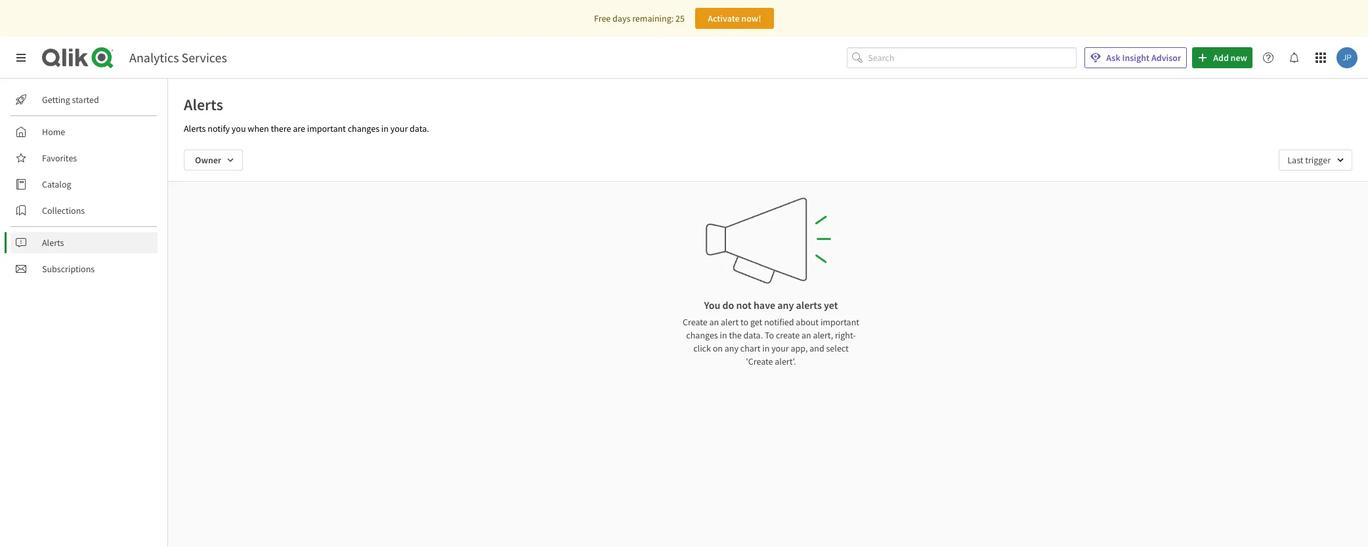 Task type: vqa. For each thing, say whether or not it's contained in the screenshot.
the bottommost any
yes



Task type: locate. For each thing, give the bounding box(es) containing it.
0 horizontal spatial an
[[709, 316, 719, 328]]

1 vertical spatial changes
[[686, 330, 718, 341]]

1 horizontal spatial an
[[802, 330, 811, 341]]

any
[[778, 299, 794, 312], [725, 343, 739, 355]]

ask insight advisor button
[[1085, 47, 1187, 68]]

important
[[307, 123, 346, 135], [821, 316, 860, 328]]

alerts inside navigation pane element
[[42, 237, 64, 249]]

25
[[676, 12, 685, 24]]

alerts up "subscriptions"
[[42, 237, 64, 249]]

new
[[1231, 52, 1248, 64]]

collections
[[42, 205, 85, 217]]

1 horizontal spatial data.
[[744, 330, 763, 341]]

about
[[796, 316, 819, 328]]

navigation pane element
[[0, 84, 167, 285]]

0 horizontal spatial in
[[381, 123, 389, 135]]

0 horizontal spatial any
[[725, 343, 739, 355]]

alerts
[[184, 95, 223, 115], [184, 123, 206, 135], [42, 237, 64, 249]]

in
[[381, 123, 389, 135], [720, 330, 727, 341], [762, 343, 770, 355]]

catalog
[[42, 179, 71, 190]]

1 horizontal spatial changes
[[686, 330, 718, 341]]

1 vertical spatial important
[[821, 316, 860, 328]]

an down about
[[802, 330, 811, 341]]

activate now! link
[[695, 8, 774, 29]]

an
[[709, 316, 719, 328], [802, 330, 811, 341]]

alerts up notify
[[184, 95, 223, 115]]

1 horizontal spatial your
[[772, 343, 789, 355]]

when
[[248, 123, 269, 135]]

select
[[826, 343, 849, 355]]

alert
[[721, 316, 739, 328]]

2 vertical spatial alerts
[[42, 237, 64, 249]]

alerts
[[796, 299, 822, 312]]

1 vertical spatial in
[[720, 330, 727, 341]]

1 horizontal spatial any
[[778, 299, 794, 312]]

1 horizontal spatial in
[[720, 330, 727, 341]]

and
[[810, 343, 824, 355]]

important up right-
[[821, 316, 860, 328]]

free
[[594, 12, 611, 24]]

analytics
[[129, 49, 179, 66]]

you
[[704, 299, 721, 312]]

yet
[[824, 299, 838, 312]]

'create
[[746, 356, 773, 368]]

0 vertical spatial an
[[709, 316, 719, 328]]

subscriptions link
[[11, 259, 158, 280]]

analytics services
[[129, 49, 227, 66]]

chart
[[740, 343, 761, 355]]

changes
[[348, 123, 380, 135], [686, 330, 718, 341]]

0 vertical spatial any
[[778, 299, 794, 312]]

services
[[182, 49, 227, 66]]

trigger
[[1305, 154, 1331, 166]]

getting started link
[[11, 89, 158, 110]]

important right are
[[307, 123, 346, 135]]

0 vertical spatial data.
[[410, 123, 429, 135]]

1 vertical spatial data.
[[744, 330, 763, 341]]

activate
[[708, 12, 740, 24]]

0 horizontal spatial your
[[390, 123, 408, 135]]

right-
[[835, 330, 856, 341]]

changes right are
[[348, 123, 380, 135]]

your inside you do not have any alerts yet create an alert to get notified about important changes in the data. to create an alert, right- click on any chart in your app, and select 'create alert'.
[[772, 343, 789, 355]]

1 vertical spatial any
[[725, 343, 739, 355]]

get
[[750, 316, 763, 328]]

0 horizontal spatial changes
[[348, 123, 380, 135]]

0 vertical spatial important
[[307, 123, 346, 135]]

not
[[736, 299, 752, 312]]

add
[[1214, 52, 1229, 64]]

2 vertical spatial in
[[762, 343, 770, 355]]

changes up "click"
[[686, 330, 718, 341]]

data.
[[410, 123, 429, 135], [744, 330, 763, 341]]

last trigger
[[1288, 154, 1331, 166]]

are
[[293, 123, 305, 135]]

any down the
[[725, 343, 739, 355]]

an left alert
[[709, 316, 719, 328]]

alerts left notify
[[184, 123, 206, 135]]

any up notified
[[778, 299, 794, 312]]

0 horizontal spatial important
[[307, 123, 346, 135]]

1 vertical spatial an
[[802, 330, 811, 341]]

click
[[693, 343, 711, 355]]

1 vertical spatial your
[[772, 343, 789, 355]]

create
[[683, 316, 708, 328]]

0 vertical spatial in
[[381, 123, 389, 135]]

have
[[754, 299, 775, 312]]

1 horizontal spatial important
[[821, 316, 860, 328]]

getting started
[[42, 94, 99, 106]]

your
[[390, 123, 408, 135], [772, 343, 789, 355]]

app,
[[791, 343, 808, 355]]

notify
[[208, 123, 230, 135]]



Task type: describe. For each thing, give the bounding box(es) containing it.
2 horizontal spatial in
[[762, 343, 770, 355]]

0 vertical spatial changes
[[348, 123, 380, 135]]

filters region
[[168, 139, 1368, 181]]

alerts notify you when there are important changes in your data.
[[184, 123, 429, 135]]

days
[[613, 12, 631, 24]]

alert'.
[[775, 356, 796, 368]]

home link
[[11, 121, 158, 142]]

add new button
[[1192, 47, 1253, 68]]

on
[[713, 343, 723, 355]]

owner button
[[184, 150, 243, 171]]

advisor
[[1152, 52, 1181, 64]]

now!
[[742, 12, 761, 24]]

free days remaining: 25
[[594, 12, 685, 24]]

home
[[42, 126, 65, 138]]

do
[[723, 299, 734, 312]]

remaining:
[[632, 12, 674, 24]]

alert,
[[813, 330, 833, 341]]

subscriptions
[[42, 263, 95, 275]]

there
[[271, 123, 291, 135]]

0 horizontal spatial data.
[[410, 123, 429, 135]]

james peterson image
[[1337, 47, 1358, 68]]

favorites
[[42, 152, 77, 164]]

ask insight advisor
[[1107, 52, 1181, 64]]

owner
[[195, 154, 221, 166]]

last
[[1288, 154, 1304, 166]]

you do not have any alerts yet create an alert to get notified about important changes in the data. to create an alert, right- click on any chart in your app, and select 'create alert'.
[[683, 299, 860, 368]]

activate now!
[[708, 12, 761, 24]]

favorites link
[[11, 148, 158, 169]]

collections link
[[11, 200, 158, 221]]

the
[[729, 330, 742, 341]]

ask
[[1107, 52, 1121, 64]]

add new
[[1214, 52, 1248, 64]]

important inside you do not have any alerts yet create an alert to get notified about important changes in the data. to create an alert, right- click on any chart in your app, and select 'create alert'.
[[821, 316, 860, 328]]

1 vertical spatial alerts
[[184, 123, 206, 135]]

Search text field
[[868, 47, 1077, 68]]

create
[[776, 330, 800, 341]]

searchbar element
[[847, 47, 1077, 68]]

analytics services element
[[129, 49, 227, 66]]

catalog link
[[11, 174, 158, 195]]

close sidebar menu image
[[16, 53, 26, 63]]

0 vertical spatial alerts
[[184, 95, 223, 115]]

started
[[72, 94, 99, 106]]

Last trigger field
[[1279, 150, 1353, 171]]

insight
[[1122, 52, 1150, 64]]

notified
[[764, 316, 794, 328]]

to
[[741, 316, 749, 328]]

to
[[765, 330, 774, 341]]

data. inside you do not have any alerts yet create an alert to get notified about important changes in the data. to create an alert, right- click on any chart in your app, and select 'create alert'.
[[744, 330, 763, 341]]

0 vertical spatial your
[[390, 123, 408, 135]]

changes inside you do not have any alerts yet create an alert to get notified about important changes in the data. to create an alert, right- click on any chart in your app, and select 'create alert'.
[[686, 330, 718, 341]]

you
[[232, 123, 246, 135]]

getting
[[42, 94, 70, 106]]

alerts link
[[11, 232, 158, 253]]



